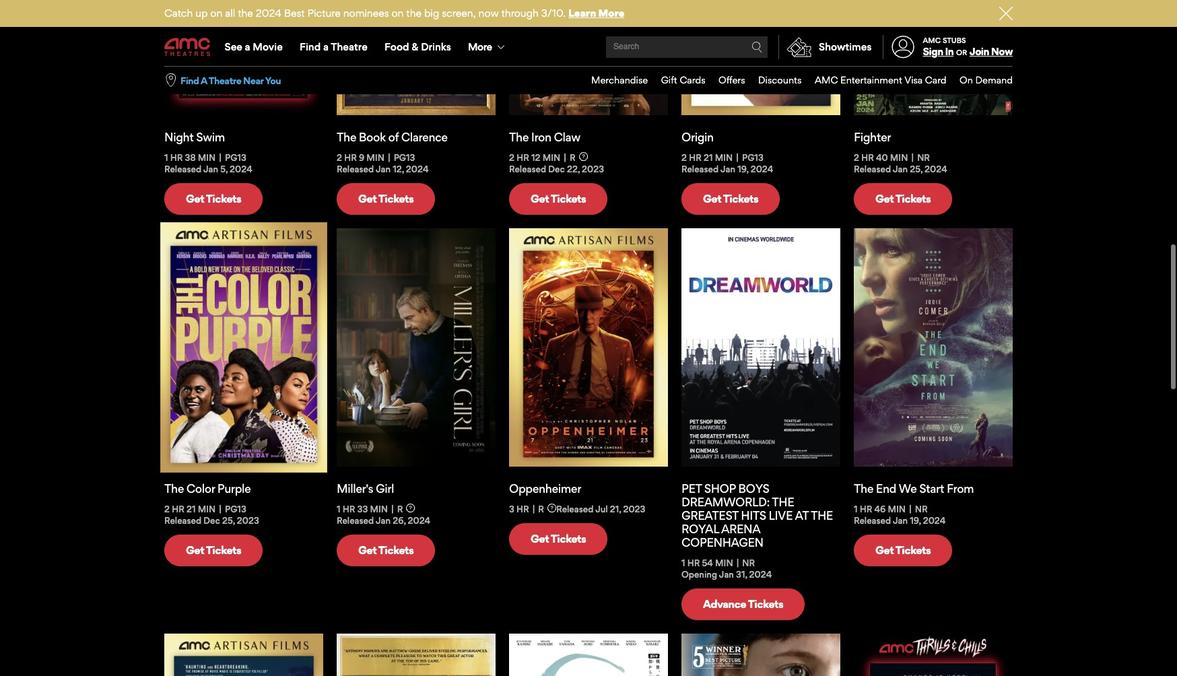 Task type: vqa. For each thing, say whether or not it's contained in the screenshot.


Task type: locate. For each thing, give the bounding box(es) containing it.
get tickets link for oppenheimer
[[509, 523, 608, 555]]

hr down the color purple
[[172, 504, 184, 515]]

released inside nr released jan 19, 2024
[[854, 515, 891, 526]]

amc entertainment visa card
[[815, 74, 947, 86]]

sign
[[923, 45, 943, 58]]

jan down 2 hr 40 min
[[893, 164, 908, 175]]

or
[[956, 48, 967, 57]]

get tickets down nr released jan 25, 2024
[[876, 192, 931, 206]]

night swim link
[[164, 130, 323, 144]]

pg13 inside 'pg13 released dec 25, 2023'
[[225, 504, 246, 515]]

get tickets link for the iron claw
[[509, 184, 608, 215]]

0 vertical spatial 19,
[[738, 164, 749, 175]]

1 horizontal spatial 2 hr 21 min button
[[682, 152, 733, 164]]

get tickets
[[186, 192, 241, 206], [358, 192, 414, 206], [531, 192, 586, 206], [703, 192, 759, 206], [876, 192, 931, 206], [531, 532, 586, 546], [186, 544, 241, 557], [358, 544, 414, 557], [876, 544, 931, 557]]

0 horizontal spatial 2 hr 21 min button
[[164, 504, 216, 515]]

nr inside nr released jan 19, 2024
[[915, 504, 928, 515]]

1 vertical spatial find
[[181, 75, 199, 86]]

visa
[[905, 74, 923, 86]]

2023 right 22,
[[582, 164, 604, 175]]

2 vertical spatial 2023
[[237, 515, 259, 526]]

r button
[[570, 152, 588, 163], [397, 504, 415, 515], [538, 504, 556, 515]]

2 hr 12 min button
[[509, 152, 561, 164]]

2024 inside nr released jan 19, 2024
[[923, 515, 946, 526]]

2 hr 40 min
[[854, 152, 908, 163]]

showtimes
[[819, 40, 872, 53]]

released down 2 hr 9 min
[[337, 164, 374, 175]]

pg13 inside pg13 released jan 12, 2024
[[394, 152, 415, 163]]

1
[[164, 152, 168, 163], [337, 504, 340, 515], [854, 504, 858, 515], [682, 558, 685, 568]]

pg13 down 'origin' link
[[742, 152, 764, 163]]

2 hr 21 min button for origin
[[682, 152, 733, 164]]

40
[[876, 152, 888, 163]]

38
[[185, 152, 196, 163]]

oppenheimer link
[[509, 482, 668, 496]]

jan left '31,'
[[719, 569, 734, 580]]

2024 inside pg13 released jan 19, 2024
[[751, 164, 773, 175]]

gift cards link
[[648, 67, 706, 94]]

search the AMC website text field
[[612, 42, 752, 52]]

2 vertical spatial nr
[[742, 558, 755, 568]]

2 down origin
[[682, 152, 687, 163]]

movie poster for the book of clarence image
[[337, 0, 496, 115]]

1 horizontal spatial 19,
[[910, 515, 921, 526]]

0 horizontal spatial dec
[[204, 515, 220, 526]]

46
[[875, 504, 886, 515]]

get down more information about icon
[[531, 532, 549, 546]]

min right 38
[[198, 152, 216, 163]]

2 left 12 on the left top of the page
[[509, 152, 515, 163]]

movie poster for the teachers' lounge image
[[682, 634, 841, 676]]

miller's girl
[[337, 482, 394, 496]]

hr for the book of clarence
[[344, 152, 357, 163]]

more information about image up 22,
[[579, 152, 588, 161]]

get tickets link for the end we start from
[[854, 535, 953, 566]]

0 horizontal spatial a
[[245, 40, 250, 53]]

25,
[[910, 164, 923, 175], [222, 515, 235, 526]]

min right 9 at left
[[367, 152, 385, 163]]

2 hr 21 min down color
[[164, 504, 216, 515]]

nr inside nr opening jan 31, 2024
[[742, 558, 755, 568]]

fighter link
[[854, 130, 1013, 144]]

movie poster for all of us strangers image
[[164, 634, 323, 676]]

jan inside nr released jan 25, 2024
[[893, 164, 908, 175]]

1 vertical spatial amc
[[815, 74, 838, 86]]

2 for fighter
[[854, 152, 859, 163]]

jan inside pg13 released jan 5, 2024
[[203, 164, 218, 175]]

get tickets link down "released jan 26, 2024"
[[337, 535, 435, 566]]

get for miller's girl
[[358, 544, 377, 557]]

tickets for the iron claw
[[551, 192, 586, 206]]

nr
[[917, 152, 930, 163], [915, 504, 928, 515], [742, 558, 755, 568]]

the left color
[[164, 482, 184, 496]]

2024 inside pg13 released jan 5, 2024
[[230, 164, 252, 175]]

get for fighter
[[876, 192, 894, 206]]

amc logo image
[[164, 38, 211, 56], [164, 38, 211, 56]]

min
[[198, 152, 216, 163], [367, 152, 385, 163], [543, 152, 561, 163], [715, 152, 733, 163], [890, 152, 908, 163], [198, 504, 216, 515], [370, 504, 388, 515], [888, 504, 906, 515], [715, 558, 733, 568]]

21 down origin
[[704, 152, 713, 163]]

hr up the opening
[[687, 558, 700, 568]]

released inside pg13 released jan 19, 2024
[[682, 164, 719, 175]]

2024 inside pg13 released jan 12, 2024
[[406, 164, 429, 175]]

pet shop boys dreamworld: the greatest hits live at the royal arena copenhagen
[[682, 482, 833, 550]]

more
[[598, 7, 625, 20], [468, 40, 492, 53]]

catch
[[164, 7, 193, 20]]

hr for miller's girl
[[343, 504, 355, 515]]

jan left 12,
[[376, 164, 391, 175]]

join now button
[[970, 45, 1013, 58]]

a
[[201, 75, 207, 86]]

2 hr 21 min
[[682, 152, 733, 163], [164, 504, 216, 515]]

amc stubs sign in or join now
[[923, 36, 1013, 58]]

tickets down 'pg13 released dec 25, 2023' at the left of the page
[[206, 544, 241, 557]]

get tickets down 12,
[[358, 192, 414, 206]]

r for girl
[[397, 504, 403, 515]]

0 vertical spatial amc
[[923, 36, 941, 45]]

2 horizontal spatial r button
[[570, 152, 588, 163]]

2 a from the left
[[323, 40, 329, 53]]

2023 right 21,
[[623, 504, 646, 515]]

1 the from the left
[[238, 7, 253, 20]]

hr down origin
[[689, 152, 702, 163]]

0 vertical spatial find
[[300, 40, 321, 53]]

25, inside nr released jan 25, 2024
[[910, 164, 923, 175]]

girl
[[376, 482, 394, 496]]

0 horizontal spatial more
[[468, 40, 492, 53]]

get tickets for night swim
[[186, 192, 241, 206]]

tickets down 22,
[[551, 192, 586, 206]]

0 horizontal spatial theatre
[[209, 75, 241, 86]]

nominees
[[343, 7, 389, 20]]

released down 1 hr 46 min
[[854, 515, 891, 526]]

get tickets down nr released jan 19, 2024
[[876, 544, 931, 557]]

1 vertical spatial 21
[[187, 504, 196, 515]]

2 left 40
[[854, 152, 859, 163]]

2024 right '5,'
[[230, 164, 252, 175]]

1 horizontal spatial r button
[[538, 504, 556, 515]]

tickets for pet shop boys dreamworld: the greatest hits live at the royal arena copenhagen
[[748, 598, 784, 611]]

hr left 9 at left
[[344, 152, 357, 163]]

swim
[[196, 130, 225, 144]]

min for the book of clarence
[[367, 152, 385, 163]]

movie poster for the color purple image
[[160, 222, 327, 473]]

19, for the end we start from
[[910, 515, 921, 526]]

1 horizontal spatial 2023
[[582, 164, 604, 175]]

0 vertical spatial more information about image
[[579, 152, 588, 161]]

min up released dec 22, 2023 at the top
[[543, 152, 561, 163]]

movie poster for freud's last session image
[[337, 634, 496, 676]]

2023 inside 'pg13 released dec 25, 2023'
[[237, 515, 259, 526]]

2 hr 21 min for the color purple
[[164, 504, 216, 515]]

hr for the color purple
[[172, 504, 184, 515]]

21
[[704, 152, 713, 163], [187, 504, 196, 515]]

released down 1 hr 38 min
[[164, 164, 202, 175]]

get
[[186, 192, 204, 206], [358, 192, 377, 206], [531, 192, 549, 206], [703, 192, 721, 206], [876, 192, 894, 206], [531, 532, 549, 546], [186, 544, 204, 557], [358, 544, 377, 557], [876, 544, 894, 557]]

r up 22,
[[570, 152, 576, 163]]

2023 for the iron claw
[[582, 164, 604, 175]]

movie poster for night swim image
[[164, 0, 323, 115]]

the
[[337, 130, 356, 144], [509, 130, 529, 144], [164, 482, 184, 496], [854, 482, 874, 496]]

0 vertical spatial theatre
[[331, 40, 368, 53]]

get tickets link for miller's girl
[[337, 535, 435, 566]]

25, inside 'pg13 released dec 25, 2023'
[[222, 515, 235, 526]]

2 hr 21 min down origin
[[682, 152, 733, 163]]

1 vertical spatial menu
[[578, 67, 1013, 94]]

0 vertical spatial 2 hr 21 min button
[[682, 152, 733, 164]]

1 vertical spatial 25,
[[222, 515, 235, 526]]

more right learn at the top of page
[[598, 7, 625, 20]]

1 vertical spatial 2 hr 21 min
[[164, 504, 216, 515]]

r left more information about icon
[[538, 504, 544, 515]]

19, inside pg13 released jan 19, 2024
[[738, 164, 749, 175]]

in
[[945, 45, 954, 58]]

get down pg13 released jan 19, 2024
[[703, 192, 721, 206]]

the left big
[[406, 7, 422, 20]]

0 horizontal spatial amc
[[815, 74, 838, 86]]

get tickets down pg13 released jan 19, 2024
[[703, 192, 759, 206]]

find left the a
[[181, 75, 199, 86]]

19, down 'origin' link
[[738, 164, 749, 175]]

theatre inside button
[[209, 75, 241, 86]]

jan left '5,'
[[203, 164, 218, 175]]

nr for pet shop boys dreamworld: the greatest hits live at the royal arena copenhagen
[[742, 558, 755, 568]]

21 down color
[[187, 504, 196, 515]]

the iron claw
[[509, 130, 580, 144]]

1 hr 46 min
[[854, 504, 906, 515]]

released down 1 hr 33 min
[[337, 515, 374, 526]]

the for the end we start from
[[854, 482, 874, 496]]

0 vertical spatial 2023
[[582, 164, 604, 175]]

2024 for pet shop boys dreamworld: the greatest hits live at the royal arena copenhagen
[[749, 569, 772, 580]]

min inside "button"
[[888, 504, 906, 515]]

min for origin
[[715, 152, 733, 163]]

amc inside amc stubs sign in or join now
[[923, 36, 941, 45]]

tickets for night swim
[[206, 192, 241, 206]]

0 horizontal spatial 19,
[[738, 164, 749, 175]]

dec inside 'pg13 released dec 25, 2023'
[[204, 515, 220, 526]]

origin link
[[682, 130, 841, 144]]

0 horizontal spatial 2023
[[237, 515, 259, 526]]

1 horizontal spatial 2 hr 21 min
[[682, 152, 733, 163]]

find down picture
[[300, 40, 321, 53]]

0 horizontal spatial the
[[238, 7, 253, 20]]

2024 for fighter
[[925, 164, 947, 175]]

hr for fighter
[[862, 152, 874, 163]]

1 hr 38 min
[[164, 152, 216, 163]]

get tickets for fighter
[[876, 192, 931, 206]]

theatre right the a
[[209, 75, 241, 86]]

jan for the book of clarence
[[376, 164, 391, 175]]

released inside pg13 released jan 12, 2024
[[337, 164, 374, 175]]

2 hr 40 min button
[[854, 152, 908, 164]]

tickets down 12,
[[378, 192, 414, 206]]

1 vertical spatial 2 hr 21 min button
[[164, 504, 216, 515]]

0 horizontal spatial 21
[[187, 504, 196, 515]]

drinks
[[421, 40, 451, 53]]

2024 right '31,'
[[749, 569, 772, 580]]

get tickets down '5,'
[[186, 192, 241, 206]]

1 for the end we start from
[[854, 504, 858, 515]]

tickets for the color purple
[[206, 544, 241, 557]]

1 left 33
[[337, 504, 340, 515]]

min for the iron claw
[[543, 152, 561, 163]]

find a theatre
[[300, 40, 368, 53]]

0 horizontal spatial on
[[210, 7, 222, 20]]

1 horizontal spatial the
[[406, 7, 422, 20]]

r button for iron
[[570, 152, 588, 163]]

1 vertical spatial 19,
[[910, 515, 921, 526]]

2
[[337, 152, 342, 163], [509, 152, 515, 163], [682, 152, 687, 163], [854, 152, 859, 163], [164, 504, 170, 515]]

cookie consent banner dialog
[[0, 640, 1177, 676]]

tickets inside 'link'
[[748, 598, 784, 611]]

1 for night swim
[[164, 152, 168, 163]]

get tickets for the color purple
[[186, 544, 241, 557]]

jan for origin
[[721, 164, 736, 175]]

1 horizontal spatial a
[[323, 40, 329, 53]]

1 vertical spatial more
[[468, 40, 492, 53]]

get tickets down 'pg13 released dec 25, 2023' at the left of the page
[[186, 544, 241, 557]]

0 vertical spatial 2 hr 21 min
[[682, 152, 733, 163]]

1 vertical spatial more information about image
[[406, 504, 415, 513]]

1 horizontal spatial amc
[[923, 36, 941, 45]]

a for movie
[[245, 40, 250, 53]]

1 horizontal spatial on
[[392, 7, 404, 20]]

r button up 22,
[[570, 152, 588, 163]]

1 vertical spatial dec
[[204, 515, 220, 526]]

pg13 inside pg13 released jan 19, 2024
[[742, 152, 764, 163]]

get tickets link down '5,'
[[164, 184, 263, 215]]

hr inside "button"
[[860, 504, 872, 515]]

min down 'origin' link
[[715, 152, 733, 163]]

1 hr 33 min
[[337, 504, 388, 515]]

1 left 38
[[164, 152, 168, 163]]

1 horizontal spatial theatre
[[331, 40, 368, 53]]

released down color
[[164, 515, 202, 526]]

more information about image
[[579, 152, 588, 161], [406, 504, 415, 513]]

31,
[[736, 569, 747, 580]]

movie poster for pet shop boys dreamworld: the greatest hits live at the royal arena copenhagen image
[[682, 228, 841, 467]]

2024 for night swim
[[230, 164, 252, 175]]

min right 40
[[890, 152, 908, 163]]

on right nominees
[[392, 7, 404, 20]]

get tickets link for fighter
[[854, 184, 953, 215]]

oppenheimer
[[509, 482, 581, 496]]

nr down fighter link
[[917, 152, 930, 163]]

hr for origin
[[689, 152, 702, 163]]

21 for origin
[[704, 152, 713, 163]]

dec down the color purple
[[204, 515, 220, 526]]

card
[[925, 74, 947, 86]]

jan inside pg13 released jan 19, 2024
[[721, 164, 736, 175]]

cards
[[680, 74, 706, 86]]

get down "released jan 26, 2024"
[[358, 544, 377, 557]]

2 hr 21 min for origin
[[682, 152, 733, 163]]

movie poster for fighter image
[[854, 0, 1013, 115]]

2 for the color purple
[[164, 504, 170, 515]]

the iron claw link
[[509, 130, 668, 144]]

join
[[970, 45, 989, 58]]

get tickets down released dec 22, 2023 at the top
[[531, 192, 586, 206]]

2024 inside nr opening jan 31, 2024
[[749, 569, 772, 580]]

2 horizontal spatial r
[[570, 152, 576, 163]]

pg13 released jan 19, 2024
[[682, 152, 773, 175]]

find a theatre near you
[[181, 75, 281, 86]]

2024 down fighter link
[[925, 164, 947, 175]]

tickets down pg13 released jan 19, 2024
[[723, 192, 759, 206]]

pg13 for the color purple
[[225, 504, 246, 515]]

get down 'pg13 released dec 25, 2023' at the left of the page
[[186, 544, 204, 557]]

2 hr 21 min button down color
[[164, 504, 216, 515]]

book
[[359, 130, 386, 144]]

opening
[[682, 569, 717, 580]]

hr left 40
[[862, 152, 874, 163]]

1 horizontal spatial more information about image
[[579, 152, 588, 161]]

at
[[795, 508, 809, 523]]

2 hr 9 min button
[[337, 152, 385, 164]]

hr left 33
[[343, 504, 355, 515]]

1 horizontal spatial r
[[538, 504, 544, 515]]

find for find a theatre
[[300, 40, 321, 53]]

pet
[[682, 482, 702, 496]]

0 horizontal spatial r
[[397, 504, 403, 515]]

1 horizontal spatial find
[[300, 40, 321, 53]]

get tickets link down nr released jan 25, 2024
[[854, 184, 953, 215]]

0 horizontal spatial r button
[[397, 504, 415, 515]]

0 vertical spatial dec
[[548, 164, 565, 175]]

a right see
[[245, 40, 250, 53]]

the book of clarence link
[[337, 130, 496, 144]]

jan inside pg13 released jan 12, 2024
[[376, 164, 391, 175]]

0 horizontal spatial find
[[181, 75, 199, 86]]

get tickets link down nr released jan 19, 2024
[[854, 535, 953, 566]]

released down 2 hr 40 min
[[854, 164, 891, 175]]

find for find a theatre near you
[[181, 75, 199, 86]]

released inside 'pg13 released dec 25, 2023'
[[164, 515, 202, 526]]

get for oppenheimer
[[531, 532, 549, 546]]

2 hr 21 min button for the color purple
[[164, 504, 216, 515]]

min right 46
[[888, 504, 906, 515]]

jan inside nr opening jan 31, 2024
[[719, 569, 734, 580]]

0 vertical spatial more
[[598, 7, 625, 20]]

tickets for the end we start from
[[896, 544, 931, 557]]

0 horizontal spatial 2 hr 21 min
[[164, 504, 216, 515]]

on
[[960, 74, 973, 86]]

min right 54
[[715, 558, 733, 568]]

released inside pg13 released jan 5, 2024
[[164, 164, 202, 175]]

offers
[[719, 74, 745, 86]]

2024 down the end we start from link
[[923, 515, 946, 526]]

released for the book of clarence
[[337, 164, 374, 175]]

1 vertical spatial theatre
[[209, 75, 241, 86]]

get tickets link
[[164, 184, 263, 215], [337, 184, 435, 215], [509, 184, 608, 215], [682, 184, 780, 215], [854, 184, 953, 215], [509, 523, 608, 555], [164, 535, 263, 566], [337, 535, 435, 566], [854, 535, 953, 566]]

nr released jan 19, 2024
[[854, 504, 946, 526]]

hr for the end we start from
[[860, 504, 872, 515]]

merchandise
[[591, 74, 648, 86]]

1 vertical spatial 2023
[[623, 504, 646, 515]]

1 horizontal spatial 25,
[[910, 164, 923, 175]]

1 a from the left
[[245, 40, 250, 53]]

showtimes image
[[779, 35, 819, 59]]

get for the iron claw
[[531, 192, 549, 206]]

0 horizontal spatial more information about image
[[406, 504, 415, 513]]

pg13 inside pg13 released jan 5, 2024
[[225, 152, 246, 163]]

movie poster for founders day image
[[854, 634, 1013, 676]]

19, inside nr released jan 19, 2024
[[910, 515, 921, 526]]

pg13
[[225, 152, 246, 163], [394, 152, 415, 163], [742, 152, 764, 163], [225, 504, 246, 515]]

dec left 22,
[[548, 164, 565, 175]]

tickets down more information about icon
[[551, 532, 586, 546]]

2023 down the color purple link
[[237, 515, 259, 526]]

menu down showtimes image
[[578, 67, 1013, 94]]

get tickets link down more information about icon
[[509, 523, 608, 555]]

movie poster for godzilla minus one image
[[509, 634, 668, 676]]

0 horizontal spatial 25,
[[222, 515, 235, 526]]

nr for the end we start from
[[915, 504, 928, 515]]

1 vertical spatial nr
[[915, 504, 928, 515]]

0 vertical spatial 21
[[704, 152, 713, 163]]

get for night swim
[[186, 192, 204, 206]]

merchandise link
[[578, 67, 648, 94]]

jan
[[203, 164, 218, 175], [376, 164, 391, 175], [721, 164, 736, 175], [893, 164, 908, 175], [376, 515, 391, 526], [893, 515, 908, 526], [719, 569, 734, 580]]

r up 26,
[[397, 504, 403, 515]]

nr down the end we start from
[[915, 504, 928, 515]]

tickets for origin
[[723, 192, 759, 206]]

user profile image
[[884, 36, 922, 58]]

3 hr
[[509, 504, 529, 515]]

more information about image
[[548, 504, 556, 513]]

get for origin
[[703, 192, 721, 206]]

jan down 1 hr 46 min
[[893, 515, 908, 526]]

2 the from the left
[[406, 7, 422, 20]]

find inside button
[[181, 75, 199, 86]]

1 horizontal spatial 21
[[704, 152, 713, 163]]

movie
[[253, 40, 283, 53]]

jan down 'origin' link
[[721, 164, 736, 175]]

1 hr 33 min button
[[337, 504, 388, 515]]

more information about image for miller's girl
[[406, 504, 415, 513]]

get tickets link down pg13 released jan 19, 2024
[[682, 184, 780, 215]]

pg13 released jan 5, 2024
[[164, 152, 252, 175]]

2 horizontal spatial 2023
[[623, 504, 646, 515]]

2024
[[256, 7, 281, 20], [230, 164, 252, 175], [406, 164, 429, 175], [751, 164, 773, 175], [925, 164, 947, 175], [408, 515, 430, 526], [923, 515, 946, 526], [749, 569, 772, 580]]

the left end on the bottom right
[[854, 482, 874, 496]]

jan inside nr released jan 19, 2024
[[893, 515, 908, 526]]

hr right the 3
[[517, 504, 529, 515]]

theatre down nominees
[[331, 40, 368, 53]]

2024 inside nr released jan 25, 2024
[[925, 164, 947, 175]]

the up 2 hr 9 min
[[337, 130, 356, 144]]

2 for origin
[[682, 152, 687, 163]]

released inside nr released jan 25, 2024
[[854, 164, 891, 175]]

learn
[[568, 7, 596, 20]]

2 on from the left
[[392, 7, 404, 20]]

1 horizontal spatial the
[[811, 508, 833, 523]]

min for pet shop boys dreamworld: the greatest hits live at the royal arena copenhagen
[[715, 558, 733, 568]]

more information about image for the iron claw
[[579, 152, 588, 161]]

hr left 38
[[170, 152, 183, 163]]

nr inside nr released jan 25, 2024
[[917, 152, 930, 163]]

see a movie link
[[216, 28, 291, 66]]

0 vertical spatial nr
[[917, 152, 930, 163]]

menu
[[164, 28, 1013, 66], [578, 67, 1013, 94]]

tickets down nr released jan 25, 2024
[[896, 192, 931, 206]]

0 vertical spatial menu
[[164, 28, 1013, 66]]

amc down showtimes link
[[815, 74, 838, 86]]

a down picture
[[323, 40, 329, 53]]

amc for visa
[[815, 74, 838, 86]]

shop
[[704, 482, 736, 496]]

jan for pet shop boys dreamworld: the greatest hits live at the royal arena copenhagen
[[719, 569, 734, 580]]

the for the iron claw
[[509, 130, 529, 144]]

tickets for miller's girl
[[378, 544, 414, 557]]

2 down the color purple
[[164, 504, 170, 515]]

0 vertical spatial 25,
[[910, 164, 923, 175]]

amc up "sign"
[[923, 36, 941, 45]]

1 left 46
[[854, 504, 858, 515]]

featured movies
[[164, 42, 378, 74]]

1 inside "button"
[[854, 504, 858, 515]]

get tickets down more information about icon
[[531, 532, 586, 546]]



Task type: describe. For each thing, give the bounding box(es) containing it.
get for the color purple
[[186, 544, 204, 557]]

1 hr 54 min
[[682, 558, 733, 568]]

the end we start from link
[[854, 482, 1013, 496]]

all
[[225, 7, 235, 20]]

r for iron
[[570, 152, 576, 163]]

now
[[479, 7, 499, 20]]

get tickets link for origin
[[682, 184, 780, 215]]

showtimes link
[[779, 35, 872, 59]]

9
[[359, 152, 364, 163]]

2 hr 9 min
[[337, 152, 385, 163]]

get tickets for miller's girl
[[358, 544, 414, 557]]

we
[[899, 482, 917, 496]]

screen,
[[442, 7, 476, 20]]

12,
[[393, 164, 404, 175]]

19, for origin
[[738, 164, 749, 175]]

fighter
[[854, 130, 891, 144]]

night
[[164, 130, 194, 144]]

on demand link
[[947, 67, 1013, 94]]

released down oppenheimer link
[[556, 504, 594, 515]]

advance tickets link
[[682, 589, 805, 620]]

of
[[388, 130, 399, 144]]

released dec 22, 2023
[[509, 164, 604, 175]]

2024 for origin
[[751, 164, 773, 175]]

pg13 for origin
[[742, 152, 764, 163]]

get for the book of clarence
[[358, 192, 377, 206]]

min for the color purple
[[198, 504, 216, 515]]

r button for girl
[[397, 504, 415, 515]]

best
[[284, 7, 305, 20]]

purple
[[217, 482, 251, 496]]

live
[[769, 508, 793, 523]]

featured
[[164, 42, 279, 74]]

the for the color purple
[[164, 482, 184, 496]]

tickets for the book of clarence
[[378, 192, 414, 206]]

21 for the color purple
[[187, 504, 196, 515]]

big
[[424, 7, 439, 20]]

discounts
[[758, 74, 802, 86]]

get tickets for oppenheimer
[[531, 532, 586, 546]]

2024 right 26,
[[408, 515, 430, 526]]

color
[[186, 482, 215, 496]]

hits
[[741, 508, 766, 523]]

released for the color purple
[[164, 515, 202, 526]]

amc for sign
[[923, 36, 941, 45]]

released down 2 hr 12 min
[[509, 164, 546, 175]]

advance tickets
[[703, 598, 784, 611]]

menu containing more
[[164, 28, 1013, 66]]

miller's girl link
[[337, 482, 496, 496]]

pg13 released dec 25, 2023
[[164, 504, 259, 526]]

movie poster for the iron claw image
[[509, 0, 668, 115]]

up
[[195, 7, 208, 20]]

1 hr 54 min button
[[682, 558, 733, 569]]

copenhagen
[[682, 535, 764, 550]]

12
[[531, 152, 540, 163]]

movie poster for the end we start from image
[[854, 228, 1013, 467]]

3 hr button
[[509, 504, 529, 515]]

the book of clarence
[[337, 130, 448, 144]]

demand
[[976, 74, 1013, 86]]

get tickets link for night swim
[[164, 184, 263, 215]]

the end we start from
[[854, 482, 974, 496]]

1 for miller's girl
[[337, 504, 340, 515]]

more inside button
[[468, 40, 492, 53]]

tickets for fighter
[[896, 192, 931, 206]]

theatre for a
[[209, 75, 241, 86]]

pg13 for the book of clarence
[[394, 152, 415, 163]]

sign in or join amc stubs element
[[883, 28, 1013, 66]]

get tickets for the book of clarence
[[358, 192, 414, 206]]

get tickets for the end we start from
[[876, 544, 931, 557]]

get tickets link for the color purple
[[164, 535, 263, 566]]

movies
[[285, 42, 378, 74]]

miller's
[[337, 482, 373, 496]]

submit search icon image
[[752, 42, 762, 53]]

2023 for oppenheimer
[[623, 504, 646, 515]]

released for fighter
[[854, 164, 891, 175]]

&
[[412, 40, 419, 53]]

food
[[385, 40, 409, 53]]

pg13 for night swim
[[225, 152, 246, 163]]

more button
[[460, 28, 516, 66]]

1 on from the left
[[210, 7, 222, 20]]

3/10.
[[541, 7, 566, 20]]

jan for night swim
[[203, 164, 218, 175]]

2024 for the book of clarence
[[406, 164, 429, 175]]

tickets for oppenheimer
[[551, 532, 586, 546]]

boys
[[738, 482, 769, 496]]

2024 left the 'best'
[[256, 7, 281, 20]]

sign in button
[[923, 45, 954, 58]]

2 hr 12 min
[[509, 152, 561, 163]]

26,
[[393, 515, 406, 526]]

released for the end we start from
[[854, 515, 891, 526]]

min for night swim
[[198, 152, 216, 163]]

gift
[[661, 74, 677, 86]]

the for the book of clarence
[[337, 130, 356, 144]]

from
[[947, 482, 974, 496]]

night swim
[[164, 130, 225, 144]]

start
[[919, 482, 944, 496]]

jan left 26,
[[376, 515, 391, 526]]

nr for fighter
[[917, 152, 930, 163]]

now
[[991, 45, 1013, 58]]

amc entertainment visa card link
[[802, 67, 947, 94]]

food & drinks link
[[376, 28, 460, 66]]

see a movie
[[225, 40, 283, 53]]

nr opening jan 31, 2024
[[682, 558, 772, 580]]

hr for pet shop boys dreamworld: the greatest hits live at the royal arena copenhagen
[[687, 558, 700, 568]]

a for theatre
[[323, 40, 329, 53]]

min for miller's girl
[[370, 504, 388, 515]]

0 horizontal spatial the
[[772, 495, 794, 509]]

food & drinks
[[385, 40, 451, 53]]

1 horizontal spatial more
[[598, 7, 625, 20]]

end
[[876, 482, 896, 496]]

2 for the iron claw
[[509, 152, 515, 163]]

released for night swim
[[164, 164, 202, 175]]

released jul 21, 2023
[[556, 504, 646, 515]]

25, for fighter
[[910, 164, 923, 175]]

get tickets link for the book of clarence
[[337, 184, 435, 215]]

25, for the color purple
[[222, 515, 235, 526]]

stubs
[[943, 36, 966, 45]]

2 for the book of clarence
[[337, 152, 342, 163]]

jan for fighter
[[893, 164, 908, 175]]

origin
[[682, 130, 714, 144]]

1 horizontal spatial dec
[[548, 164, 565, 175]]

discounts link
[[745, 67, 802, 94]]

royal
[[682, 522, 719, 536]]

1 for pet shop boys dreamworld: the greatest hits live at the royal arena copenhagen
[[682, 558, 685, 568]]

hr for the iron claw
[[517, 152, 529, 163]]

you
[[265, 75, 281, 86]]

released jan 26, 2024
[[337, 515, 430, 526]]

min for the end we start from
[[888, 504, 906, 515]]

get tickets for origin
[[703, 192, 759, 206]]

greatest
[[682, 508, 739, 523]]

min for fighter
[[890, 152, 908, 163]]

movie poster for oppenheimer image
[[509, 228, 668, 467]]

near
[[243, 75, 263, 86]]

menu containing merchandise
[[578, 67, 1013, 94]]

3
[[509, 504, 514, 515]]

theatre for a
[[331, 40, 368, 53]]

1 hr 46 min button
[[854, 504, 906, 515]]

entertainment
[[841, 74, 902, 86]]

jan for the end we start from
[[893, 515, 908, 526]]

released for origin
[[682, 164, 719, 175]]

movie poster for miller's girl image
[[337, 228, 496, 467]]

claw
[[554, 130, 580, 144]]

the color purple
[[164, 482, 251, 496]]

get tickets for the iron claw
[[531, 192, 586, 206]]

54
[[702, 558, 713, 568]]

movie poster for origin image
[[682, 0, 841, 115]]

through
[[501, 7, 539, 20]]

get for the end we start from
[[876, 544, 894, 557]]

2024 for the end we start from
[[923, 515, 946, 526]]

pg13 released jan 12, 2024
[[337, 152, 429, 175]]



